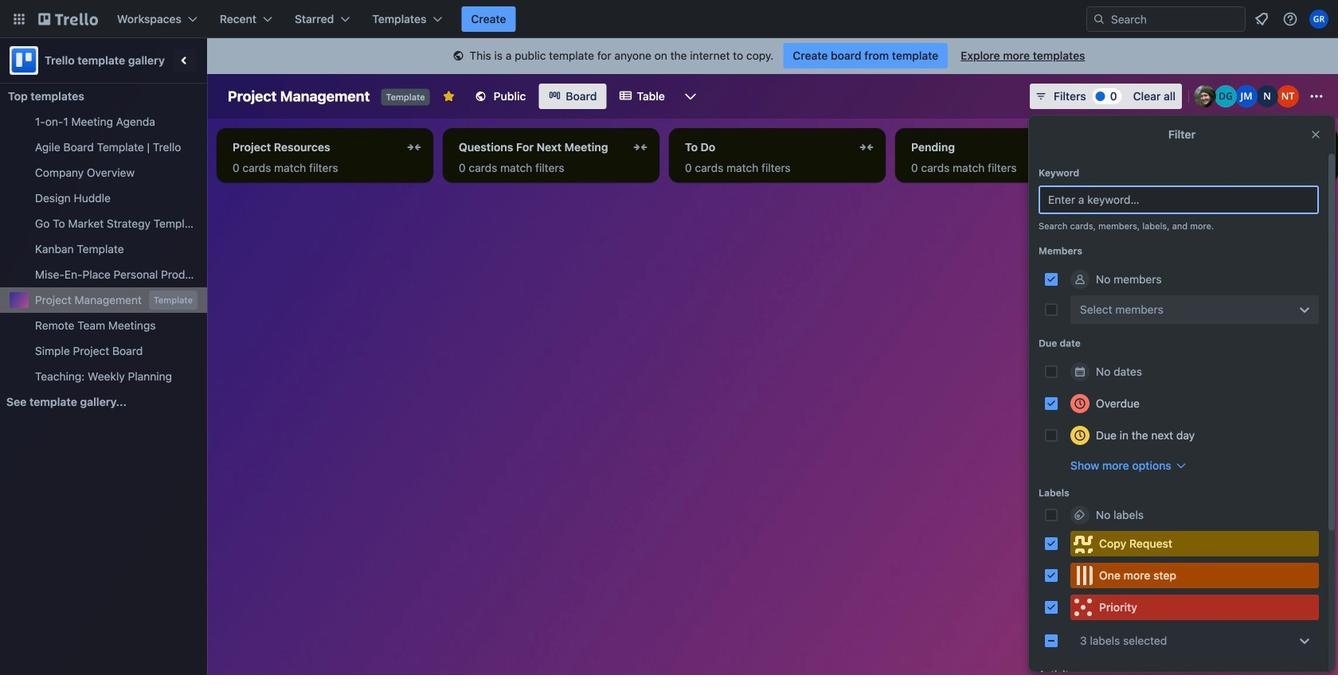 Task type: locate. For each thing, give the bounding box(es) containing it.
collapse list image
[[631, 138, 650, 157], [857, 138, 876, 157], [1309, 138, 1328, 157]]

0 notifications image
[[1252, 10, 1271, 29]]

3 collapse list image from the left
[[1309, 138, 1328, 157]]

sm image
[[450, 49, 466, 65]]

Search field
[[1105, 8, 1245, 30]]

back to home image
[[38, 6, 98, 32]]

2 collapse list image from the left
[[857, 138, 876, 157]]

open information menu image
[[1282, 11, 1298, 27]]

greg robinson (gregrobinson96) image
[[1309, 10, 1328, 29]]

show menu image
[[1309, 88, 1324, 104]]

None text field
[[675, 135, 854, 160], [902, 135, 1080, 160], [675, 135, 854, 160], [902, 135, 1080, 160]]

caity (caity) image
[[1194, 85, 1216, 108]]

None text field
[[223, 135, 401, 160], [449, 135, 628, 160], [223, 135, 401, 160], [449, 135, 628, 160]]

1 horizontal spatial collapse list image
[[857, 138, 876, 157]]

primary element
[[0, 0, 1338, 38]]

1 collapse list image from the left
[[631, 138, 650, 157]]

2 horizontal spatial collapse list image
[[1309, 138, 1328, 157]]

color: yellow, title: "copy request" element
[[1070, 531, 1319, 557]]

0 horizontal spatial collapse list image
[[631, 138, 650, 157]]



Task type: describe. For each thing, give the bounding box(es) containing it.
nic (nicoletollefson1) image
[[1256, 85, 1278, 108]]

color: red, title: "priority" element
[[1070, 595, 1319, 620]]

workspace navigation collapse icon image
[[174, 49, 196, 72]]

Board name text field
[[220, 84, 378, 109]]

customize views image
[[682, 88, 698, 104]]

trello logo image
[[10, 46, 38, 75]]

nicole tang (nicoletang31) image
[[1277, 85, 1299, 108]]

close popover image
[[1309, 128, 1322, 141]]

jordan mirchev (jordan_mirchev) image
[[1235, 85, 1258, 108]]

search image
[[1093, 13, 1105, 25]]

collapse list image
[[405, 138, 424, 157]]

Enter a keyword… text field
[[1039, 186, 1319, 214]]

color: orange, title: "one more step" element
[[1070, 563, 1319, 589]]

devan goldstein (devangoldstein2) image
[[1215, 85, 1237, 108]]

star or unstar board image
[[443, 90, 455, 103]]



Task type: vqa. For each thing, say whether or not it's contained in the screenshot.
the bottom "remote"
no



